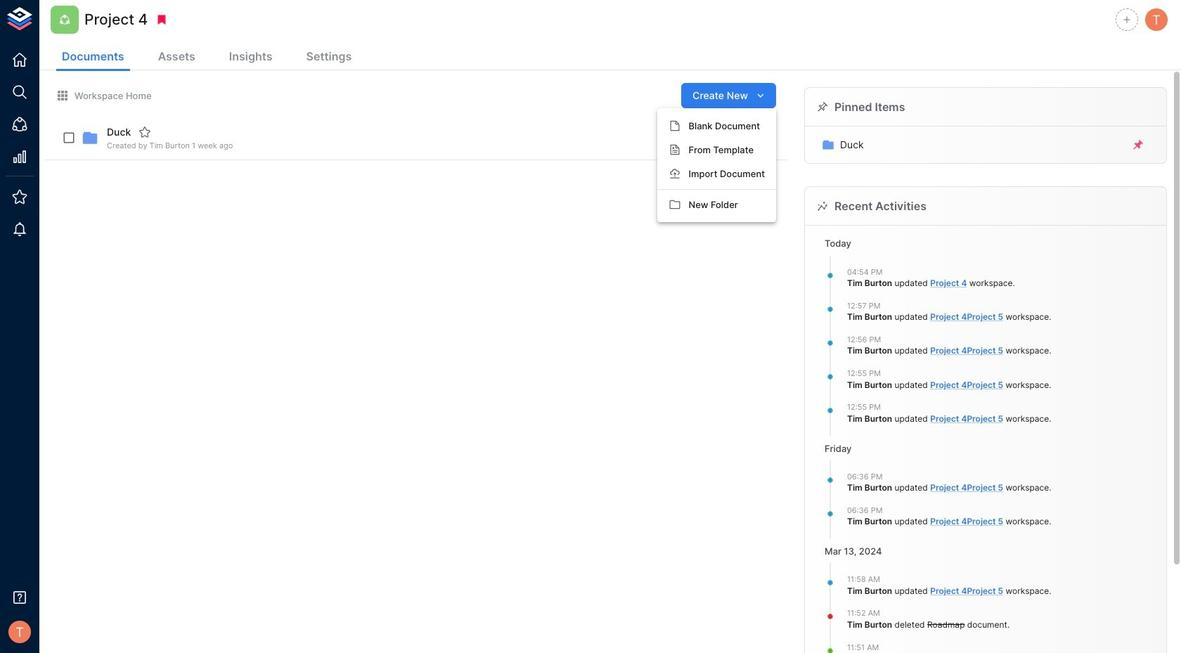 Task type: vqa. For each thing, say whether or not it's contained in the screenshot.
Unpin ICON
yes



Task type: describe. For each thing, give the bounding box(es) containing it.
favorite image
[[139, 126, 151, 139]]

unpin image
[[1132, 139, 1145, 151]]



Task type: locate. For each thing, give the bounding box(es) containing it.
remove bookmark image
[[156, 13, 168, 26]]



